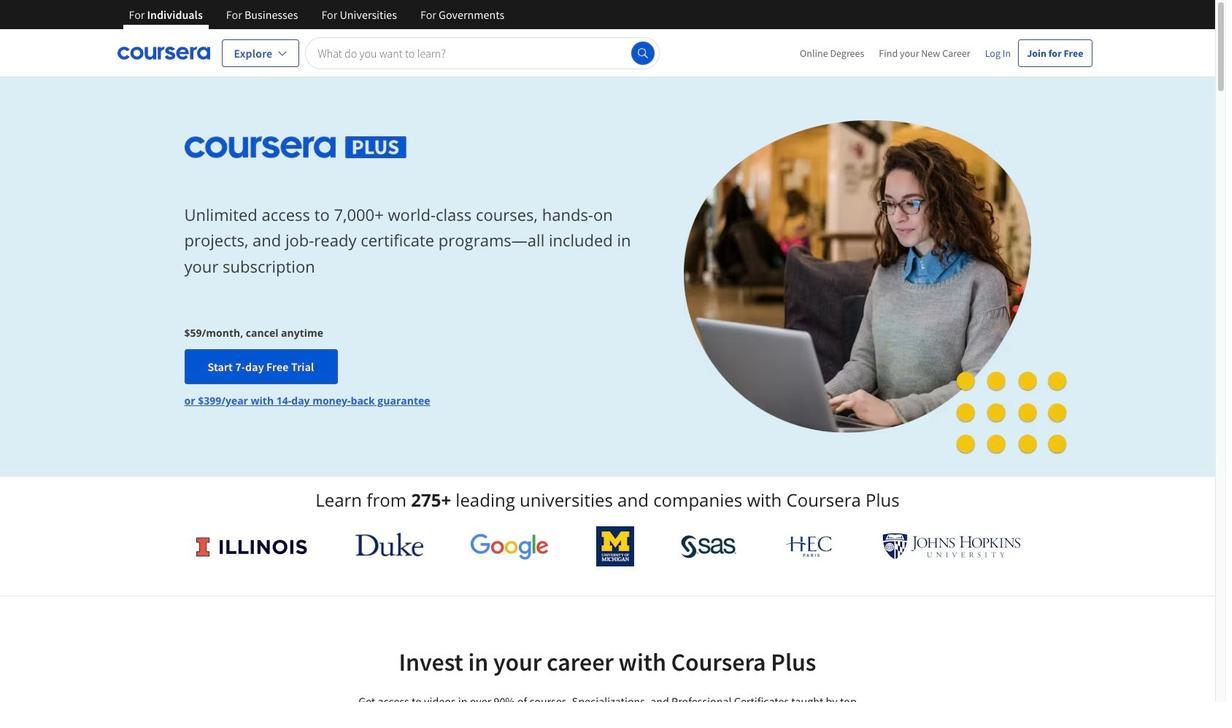 Task type: locate. For each thing, give the bounding box(es) containing it.
banner navigation
[[117, 0, 516, 40]]

university of illinois at urbana-champaign image
[[195, 535, 308, 559]]

What do you want to learn? text field
[[305, 37, 659, 69]]

duke university image
[[356, 534, 423, 557]]

None search field
[[305, 37, 659, 69]]

johns hopkins university image
[[882, 534, 1021, 561]]

sas image
[[681, 535, 737, 559]]

coursera plus image
[[184, 136, 406, 158]]



Task type: vqa. For each thing, say whether or not it's contained in the screenshot.
Duke University image on the bottom of page
yes



Task type: describe. For each thing, give the bounding box(es) containing it.
hec paris image
[[784, 532, 835, 562]]

university of michigan image
[[596, 527, 634, 567]]

coursera image
[[117, 41, 210, 65]]

google image
[[470, 534, 549, 561]]



